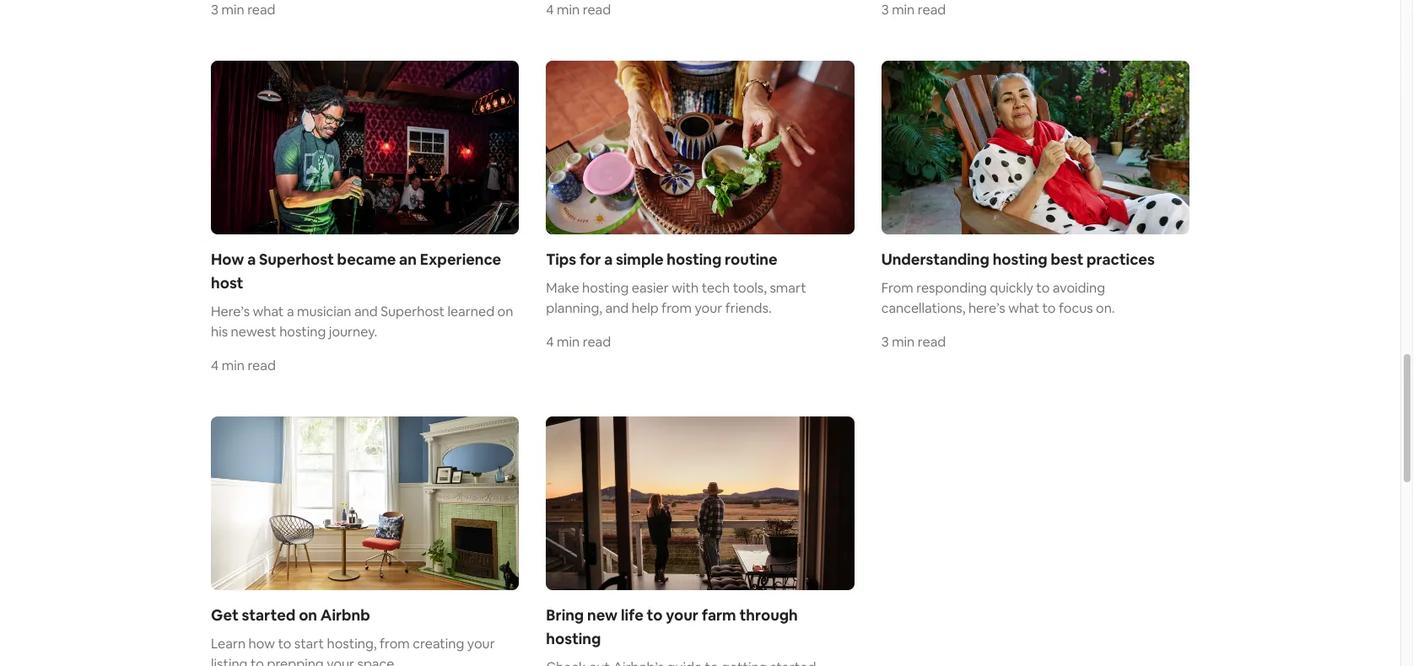 Task type: locate. For each thing, give the bounding box(es) containing it.
two people holding mugs look at the mountain-lined horizon from an elevated porch. image
[[546, 417, 855, 590], [546, 417, 855, 590]]

life
[[621, 606, 644, 625]]

superhost
[[259, 250, 334, 269], [381, 303, 445, 321]]

and left help
[[606, 300, 629, 317]]

from
[[662, 300, 692, 317], [380, 635, 410, 653]]

a inside "how a superhost became an experience host"
[[247, 250, 256, 269]]

bring new life to your farm through hosting
[[546, 606, 798, 649]]

1 vertical spatial 4 min read
[[546, 333, 611, 351]]

0 vertical spatial from
[[662, 300, 692, 317]]

your
[[695, 300, 723, 317], [666, 606, 699, 625], [467, 635, 495, 653], [327, 655, 354, 667]]

and up "journey."
[[354, 303, 378, 321]]

3
[[211, 1, 219, 19], [882, 1, 889, 19], [882, 333, 889, 351]]

what
[[1009, 300, 1040, 317], [253, 303, 284, 321]]

what up newest
[[253, 303, 284, 321]]

get started on airbnb
[[211, 606, 370, 625]]

on right learned
[[498, 303, 513, 321]]

focus
[[1059, 300, 1093, 317]]

quickly
[[990, 279, 1034, 297]]

here's
[[211, 303, 250, 321]]

0 horizontal spatial from
[[380, 635, 410, 653]]

your inside the 'bring new life to your farm through hosting'
[[666, 606, 699, 625]]

2 horizontal spatial a
[[604, 250, 613, 269]]

airbnb
[[321, 606, 370, 625]]

0 vertical spatial 4
[[546, 1, 554, 19]]

0 horizontal spatial 3 min read link
[[211, 0, 519, 21]]

1 vertical spatial superhost
[[381, 303, 445, 321]]

a man in a t-shirt with headphones on stands at a microphone next to records. image
[[211, 61, 519, 235], [211, 61, 519, 235]]

new
[[587, 606, 618, 625]]

3 min read link
[[211, 0, 519, 21], [882, 0, 1190, 21]]

hosting
[[667, 250, 722, 269], [993, 250, 1048, 269], [582, 279, 629, 297], [279, 323, 326, 341], [546, 629, 601, 649]]

tips
[[546, 250, 577, 269]]

help
[[632, 300, 659, 317]]

get
[[211, 606, 239, 625]]

1 horizontal spatial from
[[662, 300, 692, 317]]

0 vertical spatial superhost
[[259, 250, 334, 269]]

easier
[[632, 279, 669, 297]]

learned
[[448, 303, 495, 321]]

what down quickly
[[1009, 300, 1040, 317]]

on
[[498, 303, 513, 321], [299, 606, 317, 625]]

a left 'musician'
[[287, 303, 294, 321]]

0 horizontal spatial on
[[299, 606, 317, 625]]

1 horizontal spatial superhost
[[381, 303, 445, 321]]

make
[[546, 279, 579, 297]]

4 min read
[[546, 1, 611, 19], [546, 333, 611, 351], [211, 357, 276, 375]]

hosting,
[[327, 635, 377, 653]]

0 horizontal spatial what
[[253, 303, 284, 321]]

1 3 min read link from the left
[[211, 0, 519, 21]]

superhost up 'musician'
[[259, 250, 334, 269]]

to left focus
[[1043, 300, 1056, 317]]

min
[[222, 1, 244, 19], [557, 1, 580, 19], [892, 1, 915, 19], [557, 333, 580, 351], [892, 333, 915, 351], [222, 357, 245, 375]]

newest
[[231, 323, 277, 341]]

4 for tips for a simple hosting routine
[[546, 333, 554, 351]]

0 vertical spatial on
[[498, 303, 513, 321]]

understanding hosting best practices
[[882, 250, 1155, 269]]

a woman sits in a wooden chair wearing a polka dot dress and red scarf. image
[[882, 61, 1190, 235], [882, 61, 1190, 235]]

1 horizontal spatial and
[[606, 300, 629, 317]]

from
[[882, 279, 914, 297]]

read
[[247, 1, 276, 19], [583, 1, 611, 19], [918, 1, 946, 19], [583, 333, 611, 351], [918, 333, 946, 351], [248, 357, 276, 375]]

cancellations,
[[882, 300, 966, 317]]

0 vertical spatial 4 min read
[[546, 1, 611, 19]]

from down with
[[662, 300, 692, 317]]

your left farm
[[666, 606, 699, 625]]

1 horizontal spatial on
[[498, 303, 513, 321]]

2 3 min read link from the left
[[882, 0, 1190, 21]]

from responding quickly to avoiding cancellations, here's what to focus on.
[[882, 279, 1115, 317]]

1 horizontal spatial 3 min read link
[[882, 0, 1190, 21]]

to right life
[[647, 606, 663, 625]]

and inside make hosting easier with tech tools, smart planning, and help from your friends.
[[606, 300, 629, 317]]

a woman prepares tea on a serving platter. image
[[546, 61, 855, 235], [546, 61, 855, 235]]

a right for
[[604, 250, 613, 269]]

bring
[[546, 606, 584, 625]]

blue living room with fireplace in the corner. image
[[211, 417, 519, 590], [211, 417, 519, 590]]

hosting down 'musician'
[[279, 323, 326, 341]]

3 for second 3 min read 'link'
[[882, 1, 889, 19]]

and
[[606, 300, 629, 317], [354, 303, 378, 321]]

1 vertical spatial 4
[[546, 333, 554, 351]]

your down tech at the top
[[695, 300, 723, 317]]

learn how to start hosting, from creating your listing to prepping your space.
[[211, 635, 495, 667]]

journey.
[[329, 323, 377, 341]]

started
[[242, 606, 296, 625]]

1 vertical spatial from
[[380, 635, 410, 653]]

a inside here's what a musician and superhost learned on his newest hosting journey.
[[287, 303, 294, 321]]

0 horizontal spatial and
[[354, 303, 378, 321]]

read inside 4 min read link
[[583, 1, 611, 19]]

3 min read for second 3 min read 'link'
[[882, 1, 946, 19]]

a
[[247, 250, 256, 269], [604, 250, 613, 269], [287, 303, 294, 321]]

hosting up quickly
[[993, 250, 1048, 269]]

on inside here's what a musician and superhost learned on his newest hosting journey.
[[498, 303, 513, 321]]

what inside here's what a musician and superhost learned on his newest hosting journey.
[[253, 303, 284, 321]]

2 vertical spatial 4
[[211, 357, 219, 375]]

1 vertical spatial on
[[299, 606, 317, 625]]

1 horizontal spatial what
[[1009, 300, 1040, 317]]

to
[[1037, 279, 1050, 297], [1043, 300, 1056, 317], [647, 606, 663, 625], [278, 635, 291, 653], [251, 655, 264, 667]]

best
[[1051, 250, 1084, 269]]

1 horizontal spatial a
[[287, 303, 294, 321]]

4 for how a superhost became an experience host
[[211, 357, 219, 375]]

a right how
[[247, 250, 256, 269]]

0 horizontal spatial superhost
[[259, 250, 334, 269]]

3 min read
[[211, 1, 276, 19], [882, 1, 946, 19], [882, 333, 946, 351]]

superhost down an
[[381, 303, 445, 321]]

hosting down for
[[582, 279, 629, 297]]

on up start
[[299, 606, 317, 625]]

4
[[546, 1, 554, 19], [546, 333, 554, 351], [211, 357, 219, 375]]

make hosting easier with tech tools, smart planning, and help from your friends.
[[546, 279, 807, 317]]

from up space.
[[380, 635, 410, 653]]

hosting down bring
[[546, 629, 601, 649]]

2 vertical spatial 4 min read
[[211, 357, 276, 375]]

0 horizontal spatial a
[[247, 250, 256, 269]]



Task type: describe. For each thing, give the bounding box(es) containing it.
4 min read for how a superhost became an experience host
[[211, 357, 276, 375]]

a for here's what a musician and superhost learned on his newest hosting journey.
[[287, 303, 294, 321]]

listing
[[211, 655, 248, 667]]

farm
[[702, 606, 737, 625]]

4 min read link
[[546, 0, 855, 21]]

routine
[[725, 250, 778, 269]]

tech
[[702, 279, 730, 297]]

tools,
[[733, 279, 767, 297]]

to right quickly
[[1037, 279, 1050, 297]]

on.
[[1096, 300, 1115, 317]]

to down how
[[251, 655, 264, 667]]

avoiding
[[1053, 279, 1106, 297]]

prepping
[[267, 655, 324, 667]]

musician
[[297, 303, 351, 321]]

and inside here's what a musician and superhost learned on his newest hosting journey.
[[354, 303, 378, 321]]

start
[[294, 635, 324, 653]]

superhost inside "how a superhost became an experience host"
[[259, 250, 334, 269]]

hosting up with
[[667, 250, 722, 269]]

creating
[[413, 635, 464, 653]]

here's
[[969, 300, 1006, 317]]

from inside learn how to start hosting, from creating your listing to prepping your space.
[[380, 635, 410, 653]]

learn
[[211, 635, 246, 653]]

friends.
[[726, 300, 772, 317]]

became
[[337, 250, 396, 269]]

how
[[249, 635, 275, 653]]

for
[[580, 250, 601, 269]]

host
[[211, 273, 243, 293]]

to inside the 'bring new life to your farm through hosting'
[[647, 606, 663, 625]]

tips for a simple hosting routine
[[546, 250, 778, 269]]

a for tips for a simple hosting routine
[[604, 250, 613, 269]]

from inside make hosting easier with tech tools, smart planning, and help from your friends.
[[662, 300, 692, 317]]

what inside the 'from responding quickly to avoiding cancellations, here's what to focus on.'
[[1009, 300, 1040, 317]]

simple
[[616, 250, 664, 269]]

3 for second 3 min read 'link' from the right
[[211, 1, 219, 19]]

an
[[399, 250, 417, 269]]

smart
[[770, 279, 807, 297]]

experience
[[420, 250, 501, 269]]

to up prepping in the left bottom of the page
[[278, 635, 291, 653]]

his
[[211, 323, 228, 341]]

planning,
[[546, 300, 603, 317]]

how a superhost became an experience host
[[211, 250, 501, 293]]

your right the creating
[[467, 635, 495, 653]]

through
[[740, 606, 798, 625]]

3 min read for second 3 min read 'link' from the right
[[211, 1, 276, 19]]

4 min read for tips for a simple hosting routine
[[546, 333, 611, 351]]

4 min read inside 4 min read link
[[546, 1, 611, 19]]

hosting inside make hosting easier with tech tools, smart planning, and help from your friends.
[[582, 279, 629, 297]]

here's what a musician and superhost learned on his newest hosting journey.
[[211, 303, 513, 341]]

how
[[211, 250, 244, 269]]

hosting inside the 'bring new life to your farm through hosting'
[[546, 629, 601, 649]]

with
[[672, 279, 699, 297]]

your inside make hosting easier with tech tools, smart planning, and help from your friends.
[[695, 300, 723, 317]]

understanding
[[882, 250, 990, 269]]

4 inside 4 min read link
[[546, 1, 554, 19]]

hosting inside here's what a musician and superhost learned on his newest hosting journey.
[[279, 323, 326, 341]]

space.
[[357, 655, 398, 667]]

responding
[[917, 279, 987, 297]]

practices
[[1087, 250, 1155, 269]]

bring new life to your farm through hosting link
[[546, 417, 855, 667]]

superhost inside here's what a musician and superhost learned on his newest hosting journey.
[[381, 303, 445, 321]]

your down hosting,
[[327, 655, 354, 667]]



Task type: vqa. For each thing, say whether or not it's contained in the screenshot.
messages to the bottom
no



